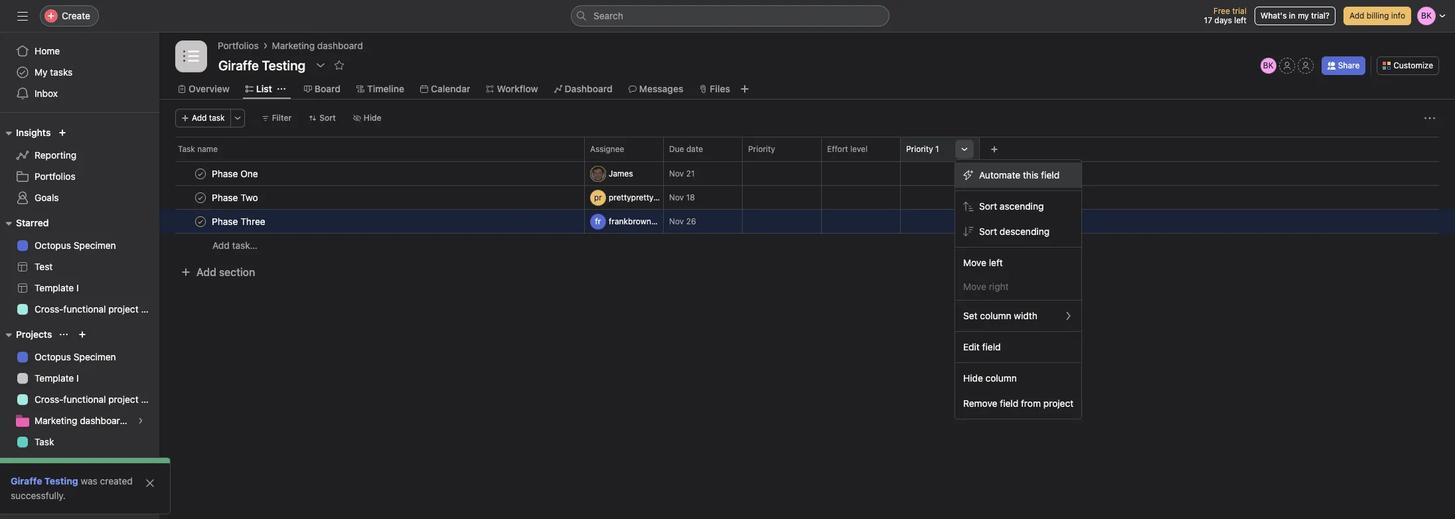 Task type: describe. For each thing, give the bounding box(es) containing it.
free trial 17 days left
[[1204, 6, 1247, 25]]

phase three cell
[[159, 209, 585, 234]]

section
[[219, 266, 255, 278]]

goals
[[35, 192, 59, 203]]

add billing info
[[1350, 11, 1406, 21]]

1
[[936, 144, 939, 154]]

my tasks
[[35, 66, 73, 78]]

fr
[[595, 216, 601, 226]]

sort for sort ascending
[[979, 201, 997, 212]]

1 cross-functional project plan link from the top
[[8, 299, 159, 320]]

was
[[81, 475, 97, 487]]

overview
[[189, 83, 230, 94]]

add section button
[[175, 260, 261, 284]]

search
[[594, 10, 623, 21]]

nov for nov 18
[[669, 193, 684, 203]]

0 vertical spatial dashboard
[[317, 40, 363, 51]]

specimen for test
[[74, 240, 116, 251]]

completed checkbox for pr
[[193, 190, 208, 205]]

giraffe testing up "successfully."
[[11, 475, 78, 487]]

assignee
[[590, 144, 624, 154]]

— for — dropdown button
[[751, 217, 757, 225]]

workflow link
[[486, 82, 538, 96]]

add for add section
[[197, 266, 216, 278]]

row containing fr
[[159, 209, 1455, 234]]

create
[[62, 10, 90, 21]]

list
[[256, 83, 272, 94]]

move right
[[963, 281, 1009, 292]]

hide for hide column
[[963, 372, 983, 384]]

due date
[[669, 144, 703, 154]]

reporting link
[[8, 145, 151, 166]]

1 template i link from the top
[[8, 278, 151, 299]]

giraffe up "successfully."
[[11, 475, 42, 487]]

what's in my trial? button
[[1255, 7, 1336, 25]]

0 vertical spatial show options image
[[315, 60, 326, 70]]

customize button
[[1377, 56, 1439, 75]]

show options, current sort, top image
[[60, 331, 68, 339]]

calendar link
[[420, 82, 470, 96]]

home link
[[8, 41, 151, 62]]

inbox link
[[8, 83, 151, 104]]

hide sidebar image
[[17, 11, 28, 21]]

task for task
[[35, 436, 54, 447]]

search list box
[[571, 5, 890, 27]]

0 vertical spatial marketing
[[272, 40, 315, 51]]

move left
[[963, 257, 1003, 268]]

automate this field menu item
[[955, 163, 1082, 188]]

giraffe testing inside projects element
[[35, 479, 97, 490]]

field for remove field from project
[[1000, 398, 1019, 409]]

1 vertical spatial marketing dashboard link
[[8, 453, 151, 474]]

add billing info button
[[1344, 7, 1412, 25]]

starred
[[16, 217, 49, 228]]

ja
[[594, 168, 603, 178]]

created
[[100, 475, 133, 487]]

hide column
[[963, 372, 1017, 384]]

0 vertical spatial marketing dashboard
[[272, 40, 363, 51]]

my
[[1298, 11, 1309, 21]]

sort for sort
[[320, 113, 336, 123]]

nov 26
[[669, 216, 696, 226]]

0 horizontal spatial more actions image
[[233, 114, 241, 122]]

priority for priority 1
[[906, 144, 933, 154]]

board
[[315, 83, 341, 94]]

cross-functional project plan inside starred element
[[35, 303, 159, 315]]

priority 1
[[906, 144, 939, 154]]

width
[[1014, 310, 1038, 321]]

invite
[[37, 496, 61, 507]]

pr
[[594, 192, 602, 202]]

2 template i link from the top
[[8, 368, 151, 389]]

cross- inside projects element
[[35, 394, 63, 405]]

1 horizontal spatial portfolios link
[[218, 39, 259, 53]]

completed image
[[193, 190, 208, 205]]

edit
[[963, 341, 980, 353]]

messages
[[639, 83, 683, 94]]

share button
[[1322, 56, 1366, 75]]

timeline link
[[357, 82, 404, 96]]

0 vertical spatial marketing dashboard link
[[272, 39, 363, 53]]

tab actions image
[[277, 85, 285, 93]]

level
[[851, 144, 868, 154]]

reporting
[[35, 149, 76, 161]]

close image
[[145, 478, 155, 489]]

projects
[[16, 329, 52, 340]]

move for move right
[[963, 281, 987, 292]]

hide for hide
[[364, 113, 381, 123]]

2 cross-functional project plan link from the top
[[8, 389, 159, 410]]

Phase Three text field
[[209, 215, 269, 228]]

completed checkbox for fr
[[193, 213, 208, 229]]

octopus specimen for template i
[[35, 351, 116, 363]]

2 vertical spatial marketing
[[35, 457, 77, 469]]

insights element
[[0, 121, 159, 211]]

marketing inside marketing dashboards link
[[35, 415, 77, 426]]

create button
[[40, 5, 99, 27]]

giraffe testing link up invite
[[8, 474, 151, 495]]

marketing dashboards
[[35, 415, 130, 426]]

18
[[686, 193, 695, 203]]

add task… button
[[212, 238, 257, 253]]

header untitled section tree grid
[[159, 161, 1455, 258]]

octopus for starred
[[35, 240, 71, 251]]

add field image
[[991, 145, 999, 153]]

row containing task name
[[159, 137, 1455, 161]]

completed image for fr
[[193, 213, 208, 229]]

octopus specimen for test
[[35, 240, 116, 251]]

remove field from project
[[963, 398, 1074, 409]]

invite button
[[13, 490, 70, 514]]

task…
[[232, 240, 257, 251]]

portfolios inside 'portfolios' link
[[35, 171, 75, 182]]

effort
[[827, 144, 848, 154]]

— for — popup button
[[909, 217, 915, 225]]

add task button
[[175, 109, 231, 127]]

Completed checkbox
[[193, 166, 208, 182]]

i for 1st the template i link
[[76, 282, 79, 293]]

share
[[1338, 60, 1360, 70]]

cross-functional project plan inside projects element
[[35, 394, 159, 405]]

nov for nov 26
[[669, 216, 684, 226]]

Phase Two text field
[[209, 191, 262, 204]]

effort level
[[827, 144, 868, 154]]

insights
[[16, 127, 51, 138]]

due
[[669, 144, 684, 154]]

projects element
[[0, 323, 159, 498]]

new image
[[59, 129, 67, 137]]

details image
[[568, 217, 576, 225]]

task
[[209, 113, 225, 123]]

project inside starred element
[[108, 303, 139, 315]]

calendar
[[431, 83, 470, 94]]

files
[[710, 83, 730, 94]]

cross- inside starred element
[[35, 303, 63, 315]]

nov 18
[[669, 193, 695, 203]]

overview link
[[178, 82, 230, 96]]

successfully.
[[11, 490, 66, 501]]

project right the from
[[1044, 398, 1074, 409]]

remove
[[963, 398, 998, 409]]

add section
[[197, 266, 255, 278]]

bk
[[1263, 60, 1274, 70]]

dashboard
[[565, 83, 613, 94]]



Task type: vqa. For each thing, say whether or not it's contained in the screenshot.
New insights icon
no



Task type: locate. For each thing, give the bounding box(es) containing it.
1 vertical spatial i
[[76, 372, 79, 384]]

1 vertical spatial column
[[986, 372, 1017, 384]]

nov left the 18
[[669, 193, 684, 203]]

marketing dashboard link up add to starred icon
[[272, 39, 363, 53]]

completed image
[[193, 166, 208, 182], [193, 213, 208, 229]]

more actions image right task
[[233, 114, 241, 122]]

2 move from the top
[[963, 281, 987, 292]]

priority for priority
[[748, 144, 775, 154]]

add left 'billing'
[[1350, 11, 1365, 21]]

0 vertical spatial template i
[[35, 282, 79, 293]]

dashboards
[[80, 415, 130, 426]]

add left task…
[[212, 240, 230, 251]]

2 specimen from the top
[[74, 351, 116, 363]]

0 horizontal spatial portfolios link
[[8, 166, 151, 187]]

sort descending
[[979, 226, 1050, 237]]

template i down show options, current sort, top icon
[[35, 372, 79, 384]]

completed checkbox down completed option
[[193, 190, 208, 205]]

0 horizontal spatial marketing dashboard link
[[8, 453, 151, 474]]

template i down the test at left
[[35, 282, 79, 293]]

edit field
[[963, 341, 1001, 353]]

sort up move left in the right of the page
[[979, 226, 997, 237]]

octopus specimen link down new project or portfolio icon
[[8, 347, 151, 368]]

2 octopus specimen from the top
[[35, 351, 116, 363]]

functional up marketing dashboards
[[63, 394, 106, 405]]

template i link
[[8, 278, 151, 299], [8, 368, 151, 389]]

move inside move right menu item
[[963, 281, 987, 292]]

marketing dashboard up was
[[35, 457, 126, 469]]

1 cross- from the top
[[35, 303, 63, 315]]

project down test link
[[108, 303, 139, 315]]

1 template i from the top
[[35, 282, 79, 293]]

field right this
[[1041, 169, 1060, 181]]

add for add task
[[192, 113, 207, 123]]

task link
[[8, 432, 151, 453]]

cross- up projects
[[35, 303, 63, 315]]

task name
[[178, 144, 218, 154]]

0 horizontal spatial priority
[[748, 144, 775, 154]]

completed image inside the phase one cell
[[193, 166, 208, 182]]

1 horizontal spatial portfolios
[[218, 40, 259, 51]]

marketing
[[272, 40, 315, 51], [35, 415, 77, 426], [35, 457, 77, 469]]

2 nov from the top
[[669, 193, 684, 203]]

marketing dashboard up add to starred icon
[[272, 40, 363, 51]]

add task… row
[[159, 233, 1455, 258]]

automate
[[979, 169, 1021, 181]]

plan inside projects element
[[141, 394, 159, 405]]

automate this field
[[979, 169, 1060, 181]]

0 vertical spatial task
[[178, 144, 195, 154]]

portfolios down reporting on the left
[[35, 171, 75, 182]]

name
[[197, 144, 218, 154]]

add tab image
[[740, 84, 750, 94]]

1 vertical spatial plan
[[141, 394, 159, 405]]

0 vertical spatial template i link
[[8, 278, 151, 299]]

project up see details, marketing dashboards icon
[[108, 394, 139, 405]]

1 horizontal spatial task
[[178, 144, 195, 154]]

2 cross- from the top
[[35, 394, 63, 405]]

inbox
[[35, 88, 58, 99]]

marketing dashboard
[[272, 40, 363, 51], [35, 457, 126, 469]]

1 vertical spatial octopus specimen
[[35, 351, 116, 363]]

2 cross-functional project plan from the top
[[35, 394, 159, 405]]

1 specimen from the top
[[74, 240, 116, 251]]

3 nov from the top
[[669, 216, 684, 226]]

more actions image down customize
[[1425, 113, 1435, 123]]

octopus for projects
[[35, 351, 71, 363]]

1 octopus from the top
[[35, 240, 71, 251]]

template i link down the test at left
[[8, 278, 151, 299]]

—
[[751, 217, 757, 225], [909, 217, 915, 225]]

1 vertical spatial marketing dashboard
[[35, 457, 126, 469]]

2 plan from the top
[[141, 394, 159, 405]]

1 vertical spatial completed checkbox
[[193, 213, 208, 229]]

1 vertical spatial octopus
[[35, 351, 71, 363]]

i up marketing dashboards
[[76, 372, 79, 384]]

0 vertical spatial move
[[963, 257, 987, 268]]

octopus specimen up test link
[[35, 240, 116, 251]]

1 vertical spatial template
[[35, 372, 74, 384]]

1 functional from the top
[[63, 303, 106, 315]]

2 template from the top
[[35, 372, 74, 384]]

move
[[963, 257, 987, 268], [963, 281, 987, 292]]

bk button
[[1261, 58, 1277, 74]]

1 template from the top
[[35, 282, 74, 293]]

0 horizontal spatial task
[[35, 436, 54, 447]]

column right set
[[980, 310, 1012, 321]]

customize
[[1394, 60, 1433, 70]]

— button
[[743, 209, 821, 233]]

1 vertical spatial nov
[[669, 193, 684, 203]]

sort for sort descending
[[979, 226, 997, 237]]

1 priority from the left
[[748, 144, 775, 154]]

insights button
[[0, 125, 51, 141]]

template i
[[35, 282, 79, 293], [35, 372, 79, 384]]

specimen up test link
[[74, 240, 116, 251]]

sort down board
[[320, 113, 336, 123]]

filter
[[272, 113, 292, 123]]

1 vertical spatial move
[[963, 281, 987, 292]]

2 completed image from the top
[[193, 213, 208, 229]]

sort down automate
[[979, 201, 997, 212]]

portfolios link up list link
[[218, 39, 259, 53]]

right
[[989, 281, 1009, 292]]

hide down timeline link at top left
[[364, 113, 381, 123]]

octopus specimen link
[[8, 235, 151, 256], [8, 347, 151, 368]]

marketing dashboards link
[[8, 410, 151, 432]]

see details, marketing dashboards image
[[137, 417, 145, 425]]

octopus up the test at left
[[35, 240, 71, 251]]

template i inside projects element
[[35, 372, 79, 384]]

2 vertical spatial nov
[[669, 216, 684, 226]]

octopus specimen inside projects element
[[35, 351, 116, 363]]

field
[[1041, 169, 1060, 181], [982, 341, 1001, 353], [1000, 398, 1019, 409]]

octopus down show options, current sort, top icon
[[35, 351, 71, 363]]

row containing ja
[[159, 161, 1455, 186]]

0 vertical spatial octopus
[[35, 240, 71, 251]]

1 vertical spatial template i link
[[8, 368, 151, 389]]

0 vertical spatial sort
[[320, 113, 336, 123]]

completed image up completed icon
[[193, 166, 208, 182]]

field left the from
[[1000, 398, 1019, 409]]

hide
[[364, 113, 381, 123], [963, 372, 983, 384]]

template down the test at left
[[35, 282, 74, 293]]

octopus inside projects element
[[35, 351, 71, 363]]

marketing dashboard link up was
[[8, 453, 151, 474]]

show options image
[[315, 60, 326, 70], [961, 145, 969, 153]]

template i link up marketing dashboards
[[8, 368, 151, 389]]

dashboard up was
[[80, 457, 126, 469]]

octopus specimen link for template i
[[8, 347, 151, 368]]

trial?
[[1311, 11, 1330, 21]]

sort ascending
[[979, 201, 1044, 212]]

move up move right
[[963, 257, 987, 268]]

0 horizontal spatial left
[[989, 257, 1003, 268]]

specimen inside projects element
[[74, 351, 116, 363]]

phase two cell
[[159, 185, 585, 210]]

0 vertical spatial hide
[[364, 113, 381, 123]]

giraffe testing
[[11, 475, 78, 487], [35, 479, 97, 490]]

timeline
[[367, 83, 404, 94]]

1 horizontal spatial dashboard
[[317, 40, 363, 51]]

left up "right" at the right bottom of page
[[989, 257, 1003, 268]]

cross-functional project plan up new project or portfolio icon
[[35, 303, 159, 315]]

testing inside the giraffe testing link
[[66, 479, 97, 490]]

1 horizontal spatial —
[[909, 217, 915, 225]]

add inside button
[[192, 113, 207, 123]]

template inside starred element
[[35, 282, 74, 293]]

giraffe testing up invite
[[35, 479, 97, 490]]

info
[[1392, 11, 1406, 21]]

list link
[[246, 82, 272, 96]]

1 vertical spatial functional
[[63, 394, 106, 405]]

was created successfully.
[[11, 475, 133, 501]]

1 — from the left
[[751, 217, 757, 225]]

1 move from the top
[[963, 257, 987, 268]]

cross- up marketing dashboards link
[[35, 394, 63, 405]]

field inside menu item
[[1041, 169, 1060, 181]]

fr button
[[590, 213, 661, 229]]

phase one cell
[[159, 161, 585, 186]]

testing left the created
[[66, 479, 97, 490]]

1 octopus specimen from the top
[[35, 240, 116, 251]]

0 vertical spatial completed image
[[193, 166, 208, 182]]

— button
[[901, 209, 979, 233]]

global element
[[0, 33, 159, 112]]

cross-functional project plan link up new project or portfolio icon
[[8, 299, 159, 320]]

add left section
[[197, 266, 216, 278]]

1 vertical spatial cross-functional project plan
[[35, 394, 159, 405]]

completed checkbox down completed icon
[[193, 213, 208, 229]]

octopus inside starred element
[[35, 240, 71, 251]]

1 horizontal spatial marketing dashboard
[[272, 40, 363, 51]]

trial
[[1233, 6, 1247, 16]]

1 cross-functional project plan from the top
[[35, 303, 159, 315]]

21
[[686, 169, 695, 179]]

set column width
[[963, 310, 1038, 321]]

nov for nov 21
[[669, 169, 684, 179]]

0 vertical spatial column
[[980, 310, 1012, 321]]

1 horizontal spatial hide
[[963, 372, 983, 384]]

octopus specimen link up the test at left
[[8, 235, 151, 256]]

nov left 26
[[669, 216, 684, 226]]

2 vertical spatial field
[[1000, 398, 1019, 409]]

priority
[[748, 144, 775, 154], [906, 144, 933, 154]]

james
[[609, 168, 633, 178]]

26
[[686, 216, 696, 226]]

add left task
[[192, 113, 207, 123]]

Completed checkbox
[[193, 190, 208, 205], [193, 213, 208, 229]]

1 i from the top
[[76, 282, 79, 293]]

1 nov from the top
[[669, 169, 684, 179]]

0 vertical spatial nov
[[669, 169, 684, 179]]

2 vertical spatial sort
[[979, 226, 997, 237]]

1 horizontal spatial more actions image
[[1425, 113, 1435, 123]]

— inside dropdown button
[[751, 217, 757, 225]]

marketing dashboard inside projects element
[[35, 457, 126, 469]]

0 vertical spatial template
[[35, 282, 74, 293]]

free
[[1214, 6, 1230, 16]]

marketing up was created successfully.
[[35, 457, 77, 469]]

1 vertical spatial dashboard
[[80, 457, 126, 469]]

column for hide
[[986, 372, 1017, 384]]

i down test link
[[76, 282, 79, 293]]

1 vertical spatial portfolios
[[35, 171, 75, 182]]

giraffe testing link
[[8, 474, 151, 495], [11, 475, 78, 487]]

nov
[[669, 169, 684, 179], [669, 193, 684, 203], [669, 216, 684, 226]]

2 functional from the top
[[63, 394, 106, 405]]

1 horizontal spatial priority
[[906, 144, 933, 154]]

task for task name
[[178, 144, 195, 154]]

i inside starred element
[[76, 282, 79, 293]]

1 horizontal spatial show options image
[[961, 145, 969, 153]]

giraffe up invite
[[35, 479, 64, 490]]

0 vertical spatial completed checkbox
[[193, 190, 208, 205]]

show options image right the 1
[[961, 145, 969, 153]]

functional inside projects element
[[63, 394, 106, 405]]

completed checkbox inside phase three cell
[[193, 213, 208, 229]]

date
[[686, 144, 703, 154]]

nov left 21
[[669, 169, 684, 179]]

0 horizontal spatial portfolios
[[35, 171, 75, 182]]

move left "right" at the right bottom of page
[[963, 281, 987, 292]]

add task…
[[212, 240, 257, 251]]

task down marketing dashboards link
[[35, 436, 54, 447]]

2 priority from the left
[[906, 144, 933, 154]]

test link
[[8, 256, 151, 278]]

1 completed image from the top
[[193, 166, 208, 182]]

1 vertical spatial specimen
[[74, 351, 116, 363]]

priority left the 1
[[906, 144, 933, 154]]

0 vertical spatial cross-functional project plan
[[35, 303, 159, 315]]

specimen down new project or portfolio icon
[[74, 351, 116, 363]]

i for 1st the template i link from the bottom of the page
[[76, 372, 79, 384]]

row
[[159, 137, 1455, 161], [175, 161, 1439, 162], [159, 161, 1455, 186], [159, 185, 1455, 210], [159, 209, 1455, 234]]

2 i from the top
[[76, 372, 79, 384]]

portfolios link down reporting on the left
[[8, 166, 151, 187]]

0 vertical spatial i
[[76, 282, 79, 293]]

— inside popup button
[[909, 217, 915, 225]]

dashboard
[[317, 40, 363, 51], [80, 457, 126, 469]]

left right days
[[1234, 15, 1247, 25]]

i inside projects element
[[76, 372, 79, 384]]

1 horizontal spatial left
[[1234, 15, 1247, 25]]

1 vertical spatial show options image
[[961, 145, 969, 153]]

2 completed checkbox from the top
[[193, 213, 208, 229]]

1 vertical spatial template i
[[35, 372, 79, 384]]

row containing pr
[[159, 185, 1455, 210]]

octopus specimen
[[35, 240, 116, 251], [35, 351, 116, 363]]

descending
[[1000, 226, 1050, 237]]

0 vertical spatial left
[[1234, 15, 1247, 25]]

add to starred image
[[334, 60, 345, 70]]

1 vertical spatial octopus specimen link
[[8, 347, 151, 368]]

field right the edit
[[982, 341, 1001, 353]]

template down show options, current sort, top icon
[[35, 372, 74, 384]]

portfolios up list link
[[218, 40, 259, 51]]

0 vertical spatial plan
[[141, 303, 159, 315]]

0 vertical spatial cross-
[[35, 303, 63, 315]]

completed image down completed icon
[[193, 213, 208, 229]]

1 vertical spatial portfolios link
[[8, 166, 151, 187]]

2 — from the left
[[909, 217, 915, 225]]

octopus specimen down new project or portfolio icon
[[35, 351, 116, 363]]

days
[[1215, 15, 1232, 25]]

add for add billing info
[[1350, 11, 1365, 21]]

cross-functional project plan
[[35, 303, 159, 315], [35, 394, 159, 405]]

hide button
[[347, 109, 387, 127]]

1 completed checkbox from the top
[[193, 190, 208, 205]]

starred element
[[0, 211, 159, 323]]

ascending
[[1000, 201, 1044, 212]]

new project or portfolio image
[[79, 331, 87, 339]]

move for move left
[[963, 257, 987, 268]]

sort
[[320, 113, 336, 123], [979, 201, 997, 212], [979, 226, 997, 237]]

completed checkbox inside phase two cell
[[193, 190, 208, 205]]

0 horizontal spatial dashboard
[[80, 457, 126, 469]]

completed image inside phase three cell
[[193, 213, 208, 229]]

0 horizontal spatial show options image
[[315, 60, 326, 70]]

set
[[963, 310, 978, 321]]

1 vertical spatial cross-functional project plan link
[[8, 389, 159, 410]]

0 vertical spatial portfolios link
[[218, 39, 259, 53]]

1 vertical spatial task
[[35, 436, 54, 447]]

dashboard up add to starred icon
[[317, 40, 363, 51]]

column for set
[[980, 310, 1012, 321]]

1 vertical spatial cross-
[[35, 394, 63, 405]]

filter button
[[255, 109, 298, 127]]

17
[[1204, 15, 1213, 25]]

0 horizontal spatial —
[[751, 217, 757, 225]]

2 octopus from the top
[[35, 351, 71, 363]]

hide inside popup button
[[364, 113, 381, 123]]

task left name
[[178, 144, 195, 154]]

pr button
[[590, 190, 661, 205]]

1 horizontal spatial marketing dashboard link
[[272, 39, 363, 53]]

my tasks link
[[8, 62, 151, 83]]

1 vertical spatial completed image
[[193, 213, 208, 229]]

0 vertical spatial specimen
[[74, 240, 116, 251]]

None text field
[[215, 53, 309, 77]]

column up remove field from project
[[986, 372, 1017, 384]]

sort inside sort dropdown button
[[320, 113, 336, 123]]

0 vertical spatial functional
[[63, 303, 106, 315]]

1 vertical spatial sort
[[979, 201, 997, 212]]

what's
[[1261, 11, 1287, 21]]

messages link
[[629, 82, 683, 96]]

my
[[35, 66, 48, 78]]

plan inside starred element
[[141, 303, 159, 315]]

cross-
[[35, 303, 63, 315], [35, 394, 63, 405]]

functional inside starred element
[[63, 303, 106, 315]]

completed image for ja
[[193, 166, 208, 182]]

files link
[[699, 82, 730, 96]]

cross-functional project plan up dashboards
[[35, 394, 159, 405]]

projects button
[[0, 327, 52, 343]]

octopus
[[35, 240, 71, 251], [35, 351, 71, 363]]

octopus specimen link inside starred element
[[8, 235, 151, 256]]

hide up remove at the right of page
[[963, 372, 983, 384]]

cross-functional project plan link up marketing dashboards
[[8, 389, 159, 410]]

specimen inside starred element
[[74, 240, 116, 251]]

dashboard link
[[554, 82, 613, 96]]

Phase One text field
[[209, 167, 262, 180]]

0 vertical spatial octopus specimen
[[35, 240, 116, 251]]

add for add task…
[[212, 240, 230, 251]]

0 horizontal spatial marketing dashboard
[[35, 457, 126, 469]]

show options image left add to starred icon
[[315, 60, 326, 70]]

dashboard inside projects element
[[80, 457, 126, 469]]

board link
[[304, 82, 341, 96]]

priority down "add tab" icon
[[748, 144, 775, 154]]

workflow
[[497, 83, 538, 94]]

from
[[1021, 398, 1041, 409]]

portfolios link
[[218, 39, 259, 53], [8, 166, 151, 187]]

functional up new project or portfolio icon
[[63, 303, 106, 315]]

task inside row
[[178, 144, 195, 154]]

testing up invite
[[44, 475, 78, 487]]

test
[[35, 261, 53, 272]]

0 vertical spatial portfolios
[[218, 40, 259, 51]]

template i inside starred element
[[35, 282, 79, 293]]

2 template i from the top
[[35, 372, 79, 384]]

add inside row
[[212, 240, 230, 251]]

1 plan from the top
[[141, 303, 159, 315]]

0 horizontal spatial hide
[[364, 113, 381, 123]]

octopus specimen inside starred element
[[35, 240, 116, 251]]

list image
[[183, 48, 199, 64]]

1 vertical spatial field
[[982, 341, 1001, 353]]

show options image inside row
[[961, 145, 969, 153]]

giraffe inside projects element
[[35, 479, 64, 490]]

template inside projects element
[[35, 372, 74, 384]]

this
[[1023, 169, 1039, 181]]

octopus specimen link for test
[[8, 235, 151, 256]]

1 octopus specimen link from the top
[[8, 235, 151, 256]]

0 vertical spatial field
[[1041, 169, 1060, 181]]

move right menu item
[[955, 276, 1082, 297]]

0 vertical spatial octopus specimen link
[[8, 235, 151, 256]]

add task
[[192, 113, 225, 123]]

field for edit field
[[982, 341, 1001, 353]]

left inside free trial 17 days left
[[1234, 15, 1247, 25]]

nov 21
[[669, 169, 695, 179]]

1 vertical spatial marketing
[[35, 415, 77, 426]]

more actions image
[[1425, 113, 1435, 123], [233, 114, 241, 122]]

specimen for template i
[[74, 351, 116, 363]]

0 vertical spatial cross-functional project plan link
[[8, 299, 159, 320]]

task inside projects element
[[35, 436, 54, 447]]

marketing up tab actions icon
[[272, 40, 315, 51]]

marketing up task link
[[35, 415, 77, 426]]

giraffe testing link up "successfully."
[[11, 475, 78, 487]]

1 vertical spatial left
[[989, 257, 1003, 268]]

1 vertical spatial hide
[[963, 372, 983, 384]]

2 octopus specimen link from the top
[[8, 347, 151, 368]]

home
[[35, 45, 60, 56]]

marketing dashboard link
[[272, 39, 363, 53], [8, 453, 151, 474]]

billing
[[1367, 11, 1389, 21]]



